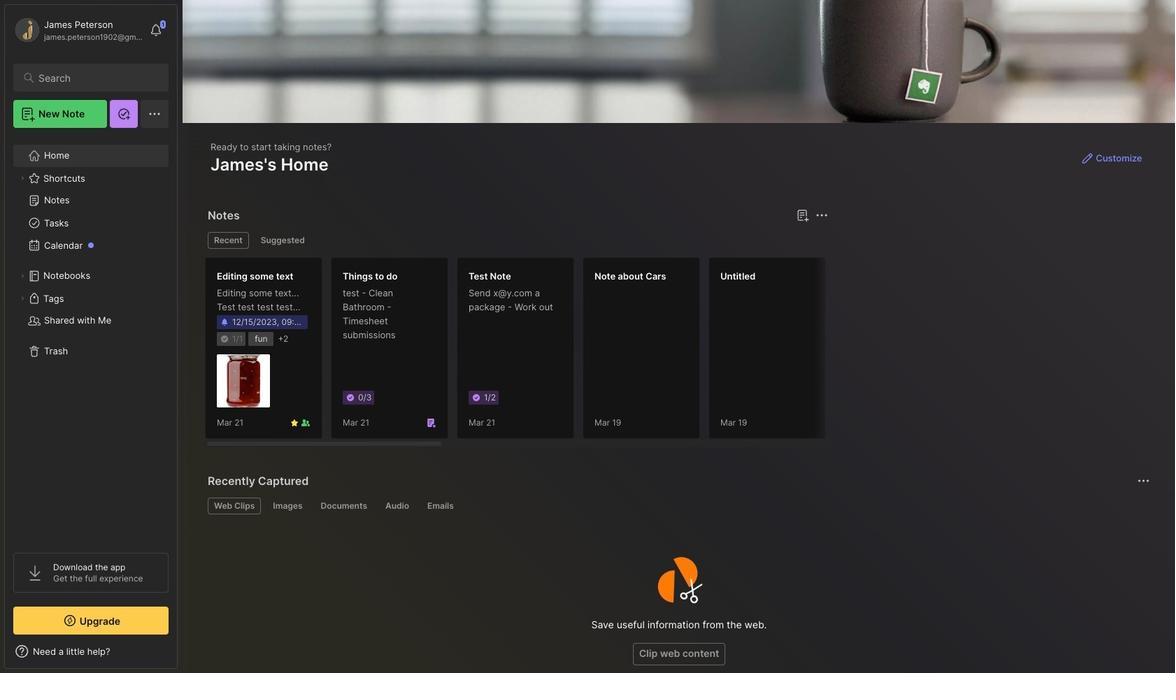Task type: describe. For each thing, give the bounding box(es) containing it.
thumbnail image
[[217, 355, 270, 408]]

WHAT'S NEW field
[[5, 641, 177, 663]]

1 vertical spatial more actions field
[[1134, 472, 1154, 491]]

more actions image for bottom more actions field
[[1136, 473, 1153, 490]]

none search field inside main element
[[38, 69, 156, 86]]

1 tab list from the top
[[208, 232, 826, 249]]

more actions image for left more actions field
[[814, 207, 831, 224]]

Search text field
[[38, 71, 156, 85]]

main element
[[0, 0, 182, 674]]

expand tags image
[[18, 295, 27, 303]]



Task type: vqa. For each thing, say whether or not it's contained in the screenshot.
Add tag IMAGE
no



Task type: locate. For each thing, give the bounding box(es) containing it.
More actions field
[[813, 206, 832, 225], [1134, 472, 1154, 491]]

tab list
[[208, 232, 826, 249], [208, 498, 1148, 515]]

1 vertical spatial more actions image
[[1136, 473, 1153, 490]]

1 horizontal spatial more actions field
[[1134, 472, 1154, 491]]

tab
[[208, 232, 249, 249], [255, 232, 311, 249], [208, 498, 261, 515], [267, 498, 309, 515], [315, 498, 374, 515], [379, 498, 416, 515], [421, 498, 460, 515]]

0 vertical spatial tab list
[[208, 232, 826, 249]]

1 vertical spatial tab list
[[208, 498, 1148, 515]]

None search field
[[38, 69, 156, 86]]

2 tab list from the top
[[208, 498, 1148, 515]]

1 horizontal spatial more actions image
[[1136, 473, 1153, 490]]

expand notebooks image
[[18, 272, 27, 281]]

0 horizontal spatial more actions field
[[813, 206, 832, 225]]

row group
[[205, 258, 1176, 448]]

Account field
[[13, 16, 143, 44]]

more actions image
[[814, 207, 831, 224], [1136, 473, 1153, 490]]

click to collapse image
[[177, 648, 187, 665]]

tree inside main element
[[5, 136, 177, 541]]

0 vertical spatial more actions field
[[813, 206, 832, 225]]

tree
[[5, 136, 177, 541]]

0 horizontal spatial more actions image
[[814, 207, 831, 224]]

0 vertical spatial more actions image
[[814, 207, 831, 224]]



